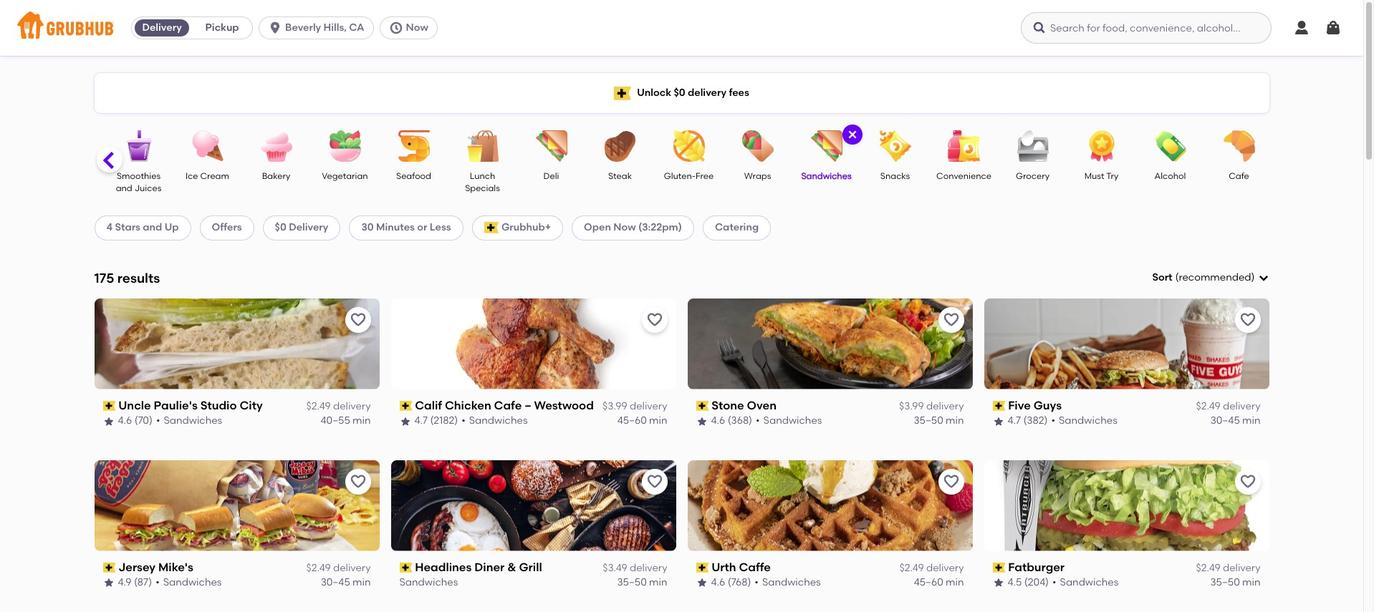 Task type: locate. For each thing, give the bounding box(es) containing it.
now right ca
[[406, 22, 428, 34]]

0 horizontal spatial now
[[406, 22, 428, 34]]

• right (70)
[[156, 415, 160, 427]]

1 vertical spatial now
[[614, 222, 636, 234]]

delivery left pickup
[[142, 22, 182, 34]]

$2.49 delivery for guys
[[1197, 401, 1261, 413]]

$3.99 delivery for stone oven
[[900, 401, 964, 413]]

0 vertical spatial grubhub plus flag logo image
[[614, 86, 632, 100]]

grubhub plus flag logo image left unlock
[[614, 86, 632, 100]]

sandwiches down oven
[[764, 415, 822, 427]]

delivery left '30'
[[289, 222, 329, 234]]

0 horizontal spatial 4.7
[[415, 415, 428, 427]]

$3.99 delivery for calif chicken cafe – westwood
[[603, 401, 668, 413]]

• right (87)
[[156, 577, 160, 589]]

4 stars and up
[[106, 222, 179, 234]]

1 horizontal spatial 30–45 min
[[1211, 415, 1261, 427]]

30–45 min
[[1211, 415, 1261, 427], [321, 577, 371, 589]]

1 horizontal spatial delivery
[[289, 222, 329, 234]]

4.6 (368)
[[711, 415, 753, 427]]

• sandwiches right (204)
[[1053, 577, 1119, 589]]

delivery for stone oven
[[927, 401, 964, 413]]

catering
[[715, 222, 759, 234]]

mike's
[[158, 561, 193, 575]]

save this restaurant image for guys
[[1240, 312, 1257, 329]]

star icon image
[[103, 416, 114, 428], [400, 416, 411, 428], [696, 416, 708, 428], [993, 416, 1005, 428], [103, 578, 114, 589], [696, 578, 708, 589], [993, 578, 1005, 589]]

and inside smoothies and juices
[[116, 184, 132, 194]]

star icon image left 4.6 (368)
[[696, 416, 708, 428]]

subscription pass image left headlines
[[400, 563, 412, 573]]

star icon image left 4.7 (382)
[[993, 416, 1005, 428]]

sandwiches down sandwiches image
[[802, 171, 852, 181]]

• sandwiches down "mike's"
[[156, 577, 222, 589]]

0 horizontal spatial grubhub plus flag logo image
[[484, 223, 499, 234]]

results
[[117, 270, 160, 286]]

45–60
[[618, 415, 647, 427], [914, 577, 944, 589]]

save this restaurant button
[[345, 307, 371, 333], [642, 307, 668, 333], [939, 307, 964, 333], [1235, 307, 1261, 333], [345, 469, 371, 495], [642, 469, 668, 495], [939, 469, 964, 495], [1235, 469, 1261, 495]]

unlock $0 delivery fees
[[637, 87, 750, 99]]

1 $3.99 from the left
[[603, 401, 628, 413]]

0 vertical spatial 30–45
[[1211, 415, 1241, 427]]

delivery
[[142, 22, 182, 34], [289, 222, 329, 234]]

0 vertical spatial 45–60 min
[[618, 415, 668, 427]]

sandwiches down the calif chicken cafe – westwood
[[469, 415, 528, 427]]

$0 right unlock
[[674, 87, 686, 99]]

$2.49 delivery
[[306, 401, 371, 413], [1197, 401, 1261, 413], [306, 563, 371, 575], [900, 563, 964, 575], [1197, 563, 1261, 575]]

grubhub plus flag logo image for unlock $0 delivery fees
[[614, 86, 632, 100]]

delivery for five guys
[[1223, 401, 1261, 413]]

• down oven
[[756, 415, 760, 427]]

offers
[[212, 222, 242, 234]]

beverly hills, ca button
[[259, 16, 380, 39]]

1 vertical spatial 30–45 min
[[321, 577, 371, 589]]

• down the chicken
[[462, 415, 466, 427]]

calif chicken cafe – westwood logo image
[[391, 299, 676, 390]]

subscription pass image left jersey
[[103, 563, 116, 573]]

save this restaurant image for mike's
[[349, 474, 367, 491]]

$2.49 for caffe
[[900, 563, 924, 575]]

• sandwiches for oven
[[756, 415, 822, 427]]

0 vertical spatial save this restaurant image
[[943, 312, 960, 329]]

$2.49 delivery for caffe
[[900, 563, 964, 575]]

0 vertical spatial 45–60
[[618, 415, 647, 427]]

subscription pass image left urth
[[696, 563, 709, 573]]

subscription pass image
[[993, 401, 1006, 411], [103, 563, 116, 573], [400, 563, 412, 573]]

1 horizontal spatial subscription pass image
[[400, 563, 412, 573]]

1 horizontal spatial 45–60
[[914, 577, 944, 589]]

• for chicken
[[462, 415, 466, 427]]

and down smoothies
[[116, 184, 132, 194]]

sandwiches down "mike's"
[[163, 577, 222, 589]]

shakes image
[[45, 130, 95, 162]]

save this restaurant image for paulie's
[[349, 312, 367, 329]]

4
[[106, 222, 113, 234]]

cafe down cafe image
[[1229, 171, 1250, 181]]

1 vertical spatial grubhub plus flag logo image
[[484, 223, 499, 234]]

4.7
[[415, 415, 428, 427], [1008, 415, 1021, 427]]

1 4.7 from the left
[[415, 415, 428, 427]]

$0 down bakery
[[275, 222, 287, 234]]

urth caffe
[[712, 561, 771, 575]]

0 horizontal spatial delivery
[[142, 22, 182, 34]]

five
[[1009, 399, 1031, 413]]

• sandwiches down guys
[[1052, 415, 1118, 427]]

0 vertical spatial and
[[116, 184, 132, 194]]

gluten-free
[[664, 171, 714, 181]]

1 vertical spatial save this restaurant image
[[646, 474, 663, 491]]

grill
[[519, 561, 542, 575]]

subscription pass image for urth
[[696, 563, 709, 573]]

min
[[353, 415, 371, 427], [649, 415, 668, 427], [946, 415, 964, 427], [1243, 415, 1261, 427], [353, 577, 371, 589], [649, 577, 668, 589], [946, 577, 964, 589], [1243, 577, 1261, 589]]

star icon image left the 4.9
[[103, 578, 114, 589]]

1 vertical spatial 45–60
[[914, 577, 944, 589]]

convenience image
[[939, 130, 989, 162]]

4.7 down five
[[1008, 415, 1021, 427]]

0 vertical spatial cafe
[[1229, 171, 1250, 181]]

star icon image left "4.7 (2182)"
[[400, 416, 411, 428]]

1 horizontal spatial $3.99 delivery
[[900, 401, 964, 413]]

2 $3.99 from the left
[[900, 401, 924, 413]]

4.7 down calif
[[415, 415, 428, 427]]

subscription pass image left fatburger
[[993, 563, 1006, 573]]

smoothies and juices image
[[114, 130, 164, 162]]

$0
[[674, 87, 686, 99], [275, 222, 287, 234]]

0 horizontal spatial 30–45 min
[[321, 577, 371, 589]]

min for headlines diner & grill
[[649, 577, 668, 589]]

• down guys
[[1052, 415, 1056, 427]]

30–45
[[1211, 415, 1241, 427], [321, 577, 350, 589]]

urth
[[712, 561, 737, 575]]

save this restaurant image
[[349, 312, 367, 329], [646, 312, 663, 329], [1240, 312, 1257, 329], [349, 474, 367, 491], [943, 474, 960, 491], [1240, 474, 1257, 491]]

1 horizontal spatial 30–45
[[1211, 415, 1241, 427]]

1 horizontal spatial cafe
[[1229, 171, 1250, 181]]

1 horizontal spatial 45–60 min
[[914, 577, 964, 589]]

grubhub plus flag logo image
[[614, 86, 632, 100], [484, 223, 499, 234]]

min for calif chicken cafe – westwood
[[649, 415, 668, 427]]

Search for food, convenience, alcohol... search field
[[1021, 12, 1272, 44]]

sandwiches for mike's
[[163, 577, 222, 589]]

• sandwiches
[[156, 415, 222, 427], [462, 415, 528, 427], [756, 415, 822, 427], [1052, 415, 1118, 427], [156, 577, 222, 589], [755, 577, 821, 589], [1053, 577, 1119, 589]]

delivery for urth caffe
[[927, 563, 964, 575]]

4.6 down urth
[[711, 577, 726, 589]]

subscription pass image left calif
[[400, 401, 412, 411]]

4.9 (87)
[[118, 577, 152, 589]]

star icon image for jersey
[[103, 578, 114, 589]]

1 horizontal spatial $0
[[674, 87, 686, 99]]

svg image
[[1294, 19, 1311, 37], [1325, 19, 1343, 37], [268, 21, 282, 35], [389, 21, 403, 35], [1033, 21, 1047, 35], [847, 129, 858, 140], [1258, 272, 1270, 284]]

cafe left –
[[494, 399, 522, 413]]

fatburger
[[1009, 561, 1065, 575]]

• sandwiches down uncle paulie's studio city on the left of page
[[156, 415, 222, 427]]

alcohol image
[[1146, 130, 1196, 162]]

sandwiches down uncle paulie's studio city on the left of page
[[164, 415, 222, 427]]

0 horizontal spatial save this restaurant image
[[646, 474, 663, 491]]

sandwiches right (204)
[[1060, 577, 1119, 589]]

ice cream image
[[182, 130, 233, 162]]

30 minutes or less
[[362, 222, 451, 234]]

1 horizontal spatial 35–50 min
[[914, 415, 964, 427]]

0 horizontal spatial 45–60
[[618, 415, 647, 427]]

svg image inside beverly hills, ca button
[[268, 21, 282, 35]]

4.7 (382)
[[1008, 415, 1048, 427]]

snacks
[[881, 171, 910, 181]]

sandwiches down guys
[[1059, 415, 1118, 427]]

wraps
[[744, 171, 771, 181]]

2 horizontal spatial subscription pass image
[[993, 401, 1006, 411]]

4.6 for uncle paulie's studio city
[[118, 415, 132, 427]]

five guys logo image
[[984, 299, 1270, 390]]

or
[[417, 222, 428, 234]]

save this restaurant image
[[943, 312, 960, 329], [646, 474, 663, 491]]

seafood image
[[389, 130, 439, 162]]

ice
[[186, 171, 198, 181]]

0 horizontal spatial 45–60 min
[[618, 415, 668, 427]]

0 vertical spatial now
[[406, 22, 428, 34]]

• sandwiches for mike's
[[156, 577, 222, 589]]

uncle paulie's studio city
[[118, 399, 263, 413]]

guys
[[1034, 399, 1062, 413]]

subscription pass image left uncle
[[103, 401, 116, 411]]

40–55
[[321, 415, 350, 427]]

subscription pass image for stone
[[696, 401, 709, 411]]

4.6
[[118, 415, 132, 427], [711, 415, 726, 427], [711, 577, 726, 589]]

1 horizontal spatial $3.99
[[900, 401, 924, 413]]

4.6 down stone
[[711, 415, 726, 427]]

cafe image
[[1215, 130, 1265, 162]]

must try image
[[1077, 130, 1127, 162]]

now right the open in the top left of the page
[[614, 222, 636, 234]]

sandwiches
[[802, 171, 852, 181], [164, 415, 222, 427], [469, 415, 528, 427], [764, 415, 822, 427], [1059, 415, 1118, 427], [163, 577, 222, 589], [400, 577, 458, 589], [763, 577, 821, 589], [1060, 577, 1119, 589]]

unlock
[[637, 87, 672, 99]]

45–60 for urth caffe
[[914, 577, 944, 589]]

star icon image for calif
[[400, 416, 411, 428]]

1 vertical spatial 45–60 min
[[914, 577, 964, 589]]

0 horizontal spatial 30–45
[[321, 577, 350, 589]]

cafe
[[1229, 171, 1250, 181], [494, 399, 522, 413]]

$2.49
[[306, 401, 331, 413], [1197, 401, 1221, 413], [306, 563, 331, 575], [900, 563, 924, 575], [1197, 563, 1221, 575]]

35–50 min for oven
[[914, 415, 964, 427]]

vegetarian image
[[320, 130, 370, 162]]

subscription pass image
[[103, 401, 116, 411], [400, 401, 412, 411], [696, 401, 709, 411], [696, 563, 709, 573], [993, 563, 1006, 573]]

1 horizontal spatial 4.7
[[1008, 415, 1021, 427]]

1 horizontal spatial grubhub plus flag logo image
[[614, 86, 632, 100]]

star icon image left 4.6 (70)
[[103, 416, 114, 428]]

• sandwiches down oven
[[756, 415, 822, 427]]

star icon image for uncle
[[103, 416, 114, 428]]

• sandwiches down the calif chicken cafe – westwood
[[462, 415, 528, 427]]

•
[[156, 415, 160, 427], [462, 415, 466, 427], [756, 415, 760, 427], [1052, 415, 1056, 427], [156, 577, 160, 589], [755, 577, 759, 589], [1053, 577, 1057, 589]]

0 vertical spatial delivery
[[142, 22, 182, 34]]

0 horizontal spatial $3.99
[[603, 401, 628, 413]]

delivery for fatburger
[[1223, 563, 1261, 575]]

subscription pass image left five
[[993, 401, 1006, 411]]

vegetarian
[[322, 171, 368, 181]]

• down caffe
[[755, 577, 759, 589]]

none field containing sort
[[1153, 271, 1270, 286]]

0 horizontal spatial and
[[116, 184, 132, 194]]

0 horizontal spatial $3.99 delivery
[[603, 401, 668, 413]]

star icon image left 4.6 (768)
[[696, 578, 708, 589]]

now
[[406, 22, 428, 34], [614, 222, 636, 234]]

$3.49 delivery
[[603, 563, 668, 575]]

1 vertical spatial 30–45
[[321, 577, 350, 589]]

subscription pass image left stone
[[696, 401, 709, 411]]

stone oven logo image
[[688, 299, 973, 390]]

studio
[[200, 399, 237, 413]]

4.7 for calif chicken cafe – westwood
[[415, 415, 428, 427]]

save this restaurant button for fatburger
[[1235, 469, 1261, 495]]

4.6 down uncle
[[118, 415, 132, 427]]

0 horizontal spatial 35–50 min
[[617, 577, 668, 589]]

svg image inside now button
[[389, 21, 403, 35]]

0 horizontal spatial 35–50
[[617, 577, 647, 589]]

0 horizontal spatial cafe
[[494, 399, 522, 413]]

subscription pass image for headlines diner & grill
[[400, 563, 412, 573]]

• sandwiches for caffe
[[755, 577, 821, 589]]

1 $3.99 delivery from the left
[[603, 401, 668, 413]]

smoothies and juices
[[116, 171, 162, 194]]

$2.49 for guys
[[1197, 401, 1221, 413]]

1 horizontal spatial save this restaurant image
[[943, 312, 960, 329]]

0 vertical spatial 30–45 min
[[1211, 415, 1261, 427]]

1 vertical spatial and
[[143, 222, 162, 234]]

None field
[[1153, 271, 1270, 286]]

2 $3.99 delivery from the left
[[900, 401, 964, 413]]

2 4.7 from the left
[[1008, 415, 1021, 427]]

pickup
[[205, 22, 239, 34]]

sandwiches down caffe
[[763, 577, 821, 589]]

subscription pass image for five guys
[[993, 401, 1006, 411]]

and left up
[[143, 222, 162, 234]]

0 horizontal spatial subscription pass image
[[103, 563, 116, 573]]

1 horizontal spatial 35–50
[[914, 415, 944, 427]]

• for oven
[[756, 415, 760, 427]]

sandwiches for caffe
[[763, 577, 821, 589]]

45–60 min for calif chicken cafe – westwood
[[618, 415, 668, 427]]

• for paulie's
[[156, 415, 160, 427]]

westwood
[[534, 399, 594, 413]]

• sandwiches down caffe
[[755, 577, 821, 589]]

grubhub plus flag logo image left 'grubhub+'
[[484, 223, 499, 234]]

1 vertical spatial cafe
[[494, 399, 522, 413]]

1 vertical spatial $0
[[275, 222, 287, 234]]

35–50 min
[[914, 415, 964, 427], [617, 577, 668, 589], [1211, 577, 1261, 589]]

diner
[[475, 561, 505, 575]]



Task type: vqa. For each thing, say whether or not it's contained in the screenshot.
'Sort'
yes



Task type: describe. For each thing, give the bounding box(es) containing it.
min for fatburger
[[1243, 577, 1261, 589]]

(70)
[[134, 415, 153, 427]]

4.5 (204)
[[1008, 577, 1049, 589]]

alcohol
[[1155, 171, 1187, 181]]

4.9
[[118, 577, 132, 589]]

• sandwiches for paulie's
[[156, 415, 222, 427]]

oven
[[747, 399, 777, 413]]

$2.49 for mike's
[[306, 563, 331, 575]]

subscription pass image for calif
[[400, 401, 412, 411]]

delivery for uncle paulie's studio city
[[333, 401, 371, 413]]

sandwiches image
[[802, 130, 852, 162]]

up
[[165, 222, 179, 234]]

jersey mike's
[[118, 561, 193, 575]]

4.6 for urth caffe
[[711, 577, 726, 589]]

grubhub+
[[502, 222, 551, 234]]

open
[[584, 222, 611, 234]]

–
[[525, 399, 532, 413]]

try
[[1107, 171, 1119, 181]]

(2182)
[[430, 415, 458, 427]]

4.6 (70)
[[118, 415, 153, 427]]

seafood
[[396, 171, 431, 181]]

save this restaurant button for calif chicken cafe – westwood
[[642, 307, 668, 333]]

now button
[[380, 16, 444, 39]]

4.6 (768)
[[711, 577, 751, 589]]

deli
[[544, 171, 559, 181]]

save this restaurant button for stone oven
[[939, 307, 964, 333]]

bakery image
[[251, 130, 301, 162]]

• sandwiches for guys
[[1052, 415, 1118, 427]]

beverly hills, ca
[[285, 22, 364, 34]]

$2.49 for paulie's
[[306, 401, 331, 413]]

gluten-
[[664, 171, 696, 181]]

fatburger logo image
[[984, 461, 1270, 552]]

star icon image for five
[[993, 416, 1005, 428]]

30–45 min for five guys
[[1211, 415, 1261, 427]]

35–50 for oven
[[914, 415, 944, 427]]

uncle
[[118, 399, 151, 413]]

bakery
[[262, 171, 291, 181]]

minutes
[[376, 222, 415, 234]]

city
[[240, 399, 263, 413]]

(
[[1176, 272, 1179, 284]]

chicken
[[445, 399, 491, 413]]

lunch specials
[[465, 171, 500, 194]]

jersey mike's logo image
[[94, 461, 380, 552]]

save this restaurant image for caffe
[[943, 474, 960, 491]]

headlines diner & grill
[[415, 561, 542, 575]]

snacks image
[[871, 130, 921, 162]]

sort
[[1153, 272, 1173, 284]]

sort ( recommended )
[[1153, 272, 1255, 284]]

4.7 for five guys
[[1008, 415, 1021, 427]]

headlines
[[415, 561, 472, 575]]

star icon image for urth
[[696, 578, 708, 589]]

delivery button
[[132, 16, 192, 39]]

$2.49 delivery for mike's
[[306, 563, 371, 575]]

save this restaurant image for headlines diner & grill
[[646, 474, 663, 491]]

sandwiches for paulie's
[[164, 415, 222, 427]]

save this restaurant image for chicken
[[646, 312, 663, 329]]

45–60 for calif chicken cafe – westwood
[[618, 415, 647, 427]]

(204)
[[1025, 577, 1049, 589]]

• right (204)
[[1053, 577, 1057, 589]]

2 horizontal spatial 35–50 min
[[1211, 577, 1261, 589]]

sandwiches for chicken
[[469, 415, 528, 427]]

1 horizontal spatial and
[[143, 222, 162, 234]]

$3.49
[[603, 563, 628, 575]]

0 horizontal spatial $0
[[275, 222, 287, 234]]

(368)
[[728, 415, 753, 427]]

1 vertical spatial delivery
[[289, 222, 329, 234]]

30–45 for five guys
[[1211, 415, 1241, 427]]

$3.99 for stone oven
[[900, 401, 924, 413]]

min for uncle paulie's studio city
[[353, 415, 371, 427]]

(3:22pm)
[[639, 222, 682, 234]]

30–45 min for jersey mike's
[[321, 577, 371, 589]]

min for stone oven
[[946, 415, 964, 427]]

$0 delivery
[[275, 222, 329, 234]]

deli image
[[526, 130, 577, 162]]

beverly
[[285, 22, 321, 34]]

4.6 for stone oven
[[711, 415, 726, 427]]

stars
[[115, 222, 140, 234]]

$2.49 delivery for paulie's
[[306, 401, 371, 413]]

juices
[[134, 184, 162, 194]]

1 horizontal spatial now
[[614, 222, 636, 234]]

delivery for calif chicken cafe – westwood
[[630, 401, 668, 413]]

35–50 min for diner
[[617, 577, 668, 589]]

caffe
[[739, 561, 771, 575]]

save this restaurant button for five guys
[[1235, 307, 1261, 333]]

0 vertical spatial $0
[[674, 87, 686, 99]]

calif
[[415, 399, 442, 413]]

min for jersey mike's
[[353, 577, 371, 589]]

lunch specials image
[[458, 130, 508, 162]]

(382)
[[1024, 415, 1048, 427]]

paulie's
[[154, 399, 198, 413]]

save this restaurant button for uncle paulie's studio city
[[345, 307, 371, 333]]

grubhub plus flag logo image for grubhub+
[[484, 223, 499, 234]]

free
[[696, 171, 714, 181]]

jersey
[[118, 561, 156, 575]]

save this restaurant button for headlines diner & grill
[[642, 469, 668, 495]]

30
[[362, 222, 374, 234]]

headlines diner & grill logo image
[[391, 461, 676, 552]]

open now (3:22pm)
[[584, 222, 682, 234]]

45–60 min for urth caffe
[[914, 577, 964, 589]]

lunch
[[470, 171, 495, 181]]

star icon image left 4.5
[[993, 578, 1005, 589]]

&
[[508, 561, 516, 575]]

specials
[[465, 184, 500, 194]]

30–45 for jersey mike's
[[321, 577, 350, 589]]

urth caffe logo image
[[688, 461, 973, 552]]

delivery for jersey mike's
[[333, 563, 371, 575]]

grocery
[[1016, 171, 1050, 181]]

subscription pass image for uncle
[[103, 401, 116, 411]]

must
[[1085, 171, 1105, 181]]

delivery inside button
[[142, 22, 182, 34]]

gluten free image
[[664, 130, 714, 162]]

steak image
[[595, 130, 645, 162]]

$3.99 for calif chicken cafe – westwood
[[603, 401, 628, 413]]

subscription pass image for jersey mike's
[[103, 563, 116, 573]]

uncle paulie's studio city logo image
[[94, 299, 380, 390]]

cream
[[200, 171, 229, 181]]

sandwiches for guys
[[1059, 415, 1118, 427]]

4.7 (2182)
[[415, 415, 458, 427]]

pickup button
[[192, 16, 252, 39]]

now inside now button
[[406, 22, 428, 34]]

2 horizontal spatial 35–50
[[1211, 577, 1241, 589]]

stone
[[712, 399, 745, 413]]

(87)
[[134, 577, 152, 589]]

less
[[430, 222, 451, 234]]

grocery image
[[1008, 130, 1058, 162]]

)
[[1252, 272, 1255, 284]]

sandwiches down headlines
[[400, 577, 458, 589]]

ca
[[349, 22, 364, 34]]

stone oven
[[712, 399, 777, 413]]

recommended
[[1179, 272, 1252, 284]]

five guys
[[1009, 399, 1062, 413]]

must try
[[1085, 171, 1119, 181]]

min for five guys
[[1243, 415, 1261, 427]]

smoothies
[[117, 171, 161, 181]]

calif chicken cafe – westwood
[[415, 399, 594, 413]]

• for mike's
[[156, 577, 160, 589]]

wraps image
[[733, 130, 783, 162]]

4.5
[[1008, 577, 1022, 589]]

steak
[[609, 171, 632, 181]]

min for urth caffe
[[946, 577, 964, 589]]

save this restaurant image for stone oven
[[943, 312, 960, 329]]

save this restaurant button for jersey mike's
[[345, 469, 371, 495]]

40–55 min
[[321, 415, 371, 427]]

175
[[94, 270, 114, 286]]

delivery for headlines diner & grill
[[630, 563, 668, 575]]

35–50 for diner
[[617, 577, 647, 589]]

hills,
[[324, 22, 347, 34]]

sandwiches for oven
[[764, 415, 822, 427]]

• for guys
[[1052, 415, 1056, 427]]

• for caffe
[[755, 577, 759, 589]]

175 results
[[94, 270, 160, 286]]

main navigation navigation
[[0, 0, 1364, 56]]

star icon image for stone
[[696, 416, 708, 428]]

(768)
[[728, 577, 751, 589]]

ice cream
[[186, 171, 229, 181]]

fees
[[729, 87, 750, 99]]

• sandwiches for chicken
[[462, 415, 528, 427]]

save this restaurant button for urth caffe
[[939, 469, 964, 495]]



